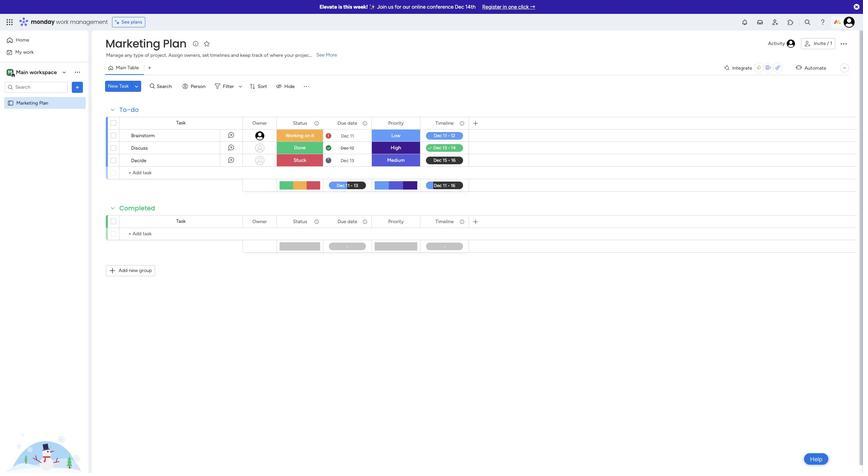 Task type: vqa. For each thing, say whether or not it's contained in the screenshot.
Status related to second Status Field from the bottom of the page
yes



Task type: describe. For each thing, give the bounding box(es) containing it.
monday
[[31, 18, 55, 26]]

main for main table
[[116, 65, 126, 71]]

add new group button
[[106, 265, 155, 276]]

assign
[[168, 52, 183, 58]]

one
[[508, 4, 517, 10]]

add new group
[[119, 268, 152, 274]]

owners,
[[184, 52, 201, 58]]

dapulse checkmark sign image
[[428, 144, 432, 153]]

this
[[343, 4, 352, 10]]

is
[[338, 4, 342, 10]]

join
[[377, 4, 387, 10]]

work for my
[[23, 49, 34, 55]]

due for completed
[[338, 219, 346, 225]]

workspace
[[29, 69, 57, 75]]

marketing plan list box
[[0, 96, 88, 203]]

done
[[294, 145, 306, 151]]

2 of from the left
[[264, 52, 269, 58]]

project.
[[150, 52, 167, 58]]

automate
[[805, 65, 826, 71]]

column information image for to-do
[[459, 121, 465, 126]]

see more link
[[316, 52, 338, 59]]

to-do
[[119, 105, 139, 114]]

stands.
[[312, 52, 328, 58]]

discuss
[[131, 145, 148, 151]]

working on it
[[285, 133, 314, 139]]

column information image for second status field
[[314, 219, 320, 225]]

in
[[503, 4, 507, 10]]

group
[[139, 268, 152, 274]]

new task button
[[105, 81, 131, 92]]

christina overa image
[[844, 17, 855, 28]]

show board description image
[[191, 40, 200, 47]]

high
[[391, 145, 401, 151]]

manage any type of project. assign owners, set timelines and keep track of where your project stands.
[[106, 52, 328, 58]]

1 of from the left
[[145, 52, 149, 58]]

To-do field
[[118, 105, 141, 114]]

2 + add task text field from the top
[[123, 230, 239, 238]]

notifications image
[[741, 19, 748, 26]]

timeline for completed
[[435, 219, 454, 225]]

add to favorites image
[[203, 40, 210, 47]]

date for completed
[[347, 219, 357, 225]]

priority for to-do
[[388, 120, 404, 126]]

new task
[[108, 83, 129, 89]]

manage
[[106, 52, 123, 58]]

integrate
[[732, 65, 752, 71]]

m
[[8, 69, 12, 75]]

11
[[350, 133, 354, 139]]

plans
[[131, 19, 142, 25]]

main table button
[[105, 62, 144, 74]]

→
[[530, 4, 535, 10]]

dec for dec 11
[[341, 133, 349, 139]]

timelines
[[210, 52, 230, 58]]

due date field for to-do
[[336, 120, 359, 127]]

menu image
[[303, 83, 310, 90]]

add
[[119, 268, 128, 274]]

column information image for completed
[[459, 219, 465, 225]]

public board image
[[7, 100, 14, 106]]

1 horizontal spatial plan
[[163, 36, 187, 51]]

select product image
[[6, 19, 13, 26]]

track
[[252, 52, 263, 58]]

set
[[202, 52, 209, 58]]

hide
[[284, 83, 295, 89]]

main table
[[116, 65, 139, 71]]

task inside button
[[119, 83, 129, 89]]

/
[[827, 41, 829, 46]]

activity button
[[765, 38, 798, 49]]

person
[[191, 83, 206, 89]]

see for see plans
[[121, 19, 130, 25]]

dec 11
[[341, 133, 354, 139]]

register in one click → link
[[482, 4, 535, 10]]

your
[[284, 52, 294, 58]]

due date for to-do
[[338, 120, 357, 126]]

status for second status field
[[293, 219, 307, 225]]

12
[[350, 146, 354, 151]]

Marketing Plan field
[[104, 36, 188, 51]]

search everything image
[[804, 19, 811, 26]]

new
[[108, 83, 118, 89]]

online
[[412, 4, 426, 10]]

home button
[[4, 35, 75, 46]]

stuck
[[294, 157, 306, 163]]

main workspace
[[16, 69, 57, 75]]

dec left 14th
[[455, 4, 464, 10]]

timeline field for completed
[[434, 218, 455, 226]]

invite / 1 button
[[801, 38, 835, 49]]

v2 search image
[[150, 82, 155, 90]]

register in one click →
[[482, 4, 535, 10]]

working
[[285, 133, 303, 139]]

see plans button
[[112, 17, 145, 27]]

keep
[[240, 52, 251, 58]]

elevate
[[319, 4, 337, 10]]

register
[[482, 4, 502, 10]]

sort
[[258, 83, 267, 89]]

workspace options image
[[74, 69, 81, 76]]

dec 13
[[341, 158, 354, 163]]

on
[[305, 133, 310, 139]]

1 owner field from the top
[[251, 120, 269, 127]]

status for second status field from the bottom of the page
[[293, 120, 307, 126]]

management
[[70, 18, 108, 26]]

autopilot image
[[796, 63, 802, 72]]

Search in workspace field
[[15, 83, 58, 91]]

any
[[125, 52, 132, 58]]

invite members image
[[772, 19, 779, 26]]

0 vertical spatial marketing
[[105, 36, 160, 51]]

2 owner from the top
[[252, 219, 267, 225]]



Task type: locate. For each thing, give the bounding box(es) containing it.
angle down image
[[135, 84, 138, 89]]

column information image
[[314, 121, 320, 126], [314, 219, 320, 225], [362, 219, 368, 225]]

options image
[[840, 40, 848, 48], [267, 117, 272, 129], [314, 117, 318, 129], [459, 117, 464, 129], [267, 216, 272, 228], [314, 216, 318, 228], [362, 216, 367, 228]]

week!
[[353, 4, 368, 10]]

add view image
[[148, 65, 151, 71]]

1 vertical spatial owner
[[252, 219, 267, 225]]

✨
[[369, 4, 376, 10]]

0 vertical spatial work
[[56, 18, 69, 26]]

0 vertical spatial marketing plan
[[105, 36, 187, 51]]

1 horizontal spatial marketing
[[105, 36, 160, 51]]

where
[[270, 52, 283, 58]]

1 priority field from the top
[[387, 120, 406, 127]]

Priority field
[[387, 120, 406, 127], [387, 218, 406, 226]]

1 vertical spatial status
[[293, 219, 307, 225]]

Status field
[[291, 120, 309, 127], [291, 218, 309, 226]]

1 priority from the top
[[388, 120, 404, 126]]

new
[[129, 268, 138, 274]]

1 due date field from the top
[[336, 120, 359, 127]]

1 timeline field from the top
[[434, 120, 455, 127]]

1 horizontal spatial work
[[56, 18, 69, 26]]

date for to-do
[[347, 120, 357, 126]]

see left more
[[316, 52, 325, 58]]

0 horizontal spatial plan
[[39, 100, 48, 106]]

medium
[[387, 157, 405, 163]]

person button
[[180, 81, 210, 92]]

due date for completed
[[338, 219, 357, 225]]

to-
[[119, 105, 131, 114]]

filter
[[223, 83, 234, 89]]

1 timeline from the top
[[435, 120, 454, 126]]

for
[[395, 4, 401, 10]]

1 horizontal spatial see
[[316, 52, 325, 58]]

my work
[[15, 49, 34, 55]]

decide
[[131, 158, 146, 164]]

0 vertical spatial status field
[[291, 120, 309, 127]]

v2 done deadline image
[[326, 145, 331, 151]]

dec for dec 13
[[341, 158, 349, 163]]

main right workspace image
[[16, 69, 28, 75]]

completed
[[119, 204, 155, 213]]

1 vertical spatial timeline
[[435, 219, 454, 225]]

13
[[350, 158, 354, 163]]

1 vertical spatial marketing
[[16, 100, 38, 106]]

type
[[134, 52, 143, 58]]

0 vertical spatial due date
[[338, 120, 357, 126]]

main inside button
[[116, 65, 126, 71]]

2 priority field from the top
[[387, 218, 406, 226]]

1 date from the top
[[347, 120, 357, 126]]

table
[[127, 65, 139, 71]]

workspace image
[[7, 69, 14, 76]]

arrow down image
[[236, 82, 245, 91]]

lottie animation element
[[0, 403, 88, 474]]

0 vertical spatial priority field
[[387, 120, 406, 127]]

Completed field
[[118, 204, 157, 213]]

see plans
[[121, 19, 142, 25]]

0 vertical spatial + add task text field
[[123, 169, 239, 177]]

of right "type"
[[145, 52, 149, 58]]

1 vertical spatial work
[[23, 49, 34, 55]]

1 vertical spatial status field
[[291, 218, 309, 226]]

Owner field
[[251, 120, 269, 127], [251, 218, 269, 226]]

1 vertical spatial timeline field
[[434, 218, 455, 226]]

2 status from the top
[[293, 219, 307, 225]]

priority for completed
[[388, 219, 404, 225]]

task
[[119, 83, 129, 89], [176, 120, 186, 126], [176, 219, 186, 224]]

click
[[518, 4, 529, 10]]

1 horizontal spatial marketing plan
[[105, 36, 187, 51]]

0 horizontal spatial see
[[121, 19, 130, 25]]

my work button
[[4, 47, 75, 58]]

0 vertical spatial owner
[[252, 120, 267, 126]]

1 vertical spatial due date field
[[336, 218, 359, 226]]

collapse board header image
[[842, 65, 848, 71]]

invite
[[814, 41, 826, 46]]

+ Add task text field
[[123, 169, 239, 177], [123, 230, 239, 238]]

2 due from the top
[[338, 219, 346, 225]]

0 horizontal spatial of
[[145, 52, 149, 58]]

work
[[56, 18, 69, 26], [23, 49, 34, 55]]

options image
[[74, 84, 81, 91], [362, 117, 367, 129], [410, 117, 415, 129], [459, 216, 464, 228]]

marketing plan
[[105, 36, 187, 51], [16, 100, 48, 106]]

plan up assign
[[163, 36, 187, 51]]

monday work management
[[31, 18, 108, 26]]

priority
[[388, 120, 404, 126], [388, 219, 404, 225]]

and
[[231, 52, 239, 58]]

Search field
[[155, 82, 176, 91]]

sort button
[[247, 81, 271, 92]]

dec for dec 12
[[341, 146, 349, 151]]

of right track
[[264, 52, 269, 58]]

0 vertical spatial status
[[293, 120, 307, 126]]

main left table
[[116, 65, 126, 71]]

column information image for due date field associated with completed
[[362, 219, 368, 225]]

low
[[391, 133, 401, 139]]

work inside my work button
[[23, 49, 34, 55]]

due date field for completed
[[336, 218, 359, 226]]

column information image for second status field from the bottom of the page
[[314, 121, 320, 126]]

plan down search in workspace field
[[39, 100, 48, 106]]

dec left 12
[[341, 146, 349, 151]]

it
[[311, 133, 314, 139]]

2 date from the top
[[347, 219, 357, 225]]

1 vertical spatial date
[[347, 219, 357, 225]]

0 vertical spatial task
[[119, 83, 129, 89]]

see for see more
[[316, 52, 325, 58]]

status
[[293, 120, 307, 126], [293, 219, 307, 225]]

marketing plan inside list box
[[16, 100, 48, 106]]

2 due date from the top
[[338, 219, 357, 225]]

dec left 11
[[341, 133, 349, 139]]

do
[[131, 105, 139, 114]]

help image
[[819, 19, 826, 26]]

1 horizontal spatial of
[[264, 52, 269, 58]]

0 vertical spatial due date field
[[336, 120, 359, 127]]

1 vertical spatial due
[[338, 219, 346, 225]]

1 vertical spatial task
[[176, 120, 186, 126]]

inbox image
[[757, 19, 764, 26]]

project
[[295, 52, 311, 58]]

brainstorm
[[131, 133, 155, 139]]

0 vertical spatial priority
[[388, 120, 404, 126]]

work right my
[[23, 49, 34, 55]]

due
[[338, 120, 346, 126], [338, 219, 346, 225]]

activity
[[768, 41, 785, 46]]

1 vertical spatial marketing plan
[[16, 100, 48, 106]]

0 vertical spatial owner field
[[251, 120, 269, 127]]

marketing inside list box
[[16, 100, 38, 106]]

14th
[[465, 4, 476, 10]]

see inside button
[[121, 19, 130, 25]]

1 vertical spatial + add task text field
[[123, 230, 239, 238]]

0 horizontal spatial marketing
[[16, 100, 38, 106]]

2 timeline from the top
[[435, 219, 454, 225]]

0 vertical spatial due
[[338, 120, 346, 126]]

0 horizontal spatial marketing plan
[[16, 100, 48, 106]]

column information image
[[362, 121, 368, 126], [459, 121, 465, 126], [459, 219, 465, 225]]

2 due date field from the top
[[336, 218, 359, 226]]

1 due from the top
[[338, 120, 346, 126]]

2 priority from the top
[[388, 219, 404, 225]]

see more
[[316, 52, 337, 58]]

0 horizontal spatial work
[[23, 49, 34, 55]]

2 status field from the top
[[291, 218, 309, 226]]

dec left 13
[[341, 158, 349, 163]]

0 horizontal spatial main
[[16, 69, 28, 75]]

1 vertical spatial owner field
[[251, 218, 269, 226]]

1 horizontal spatial main
[[116, 65, 126, 71]]

Timeline field
[[434, 120, 455, 127], [434, 218, 455, 226]]

1 vertical spatial plan
[[39, 100, 48, 106]]

dapulse integrations image
[[724, 65, 730, 71]]

marketing right public board image
[[16, 100, 38, 106]]

1 vertical spatial priority
[[388, 219, 404, 225]]

main for main workspace
[[16, 69, 28, 75]]

priority field for completed
[[387, 218, 406, 226]]

main
[[116, 65, 126, 71], [16, 69, 28, 75]]

Due date field
[[336, 120, 359, 127], [336, 218, 359, 226]]

1 status field from the top
[[291, 120, 309, 127]]

due date
[[338, 120, 357, 126], [338, 219, 357, 225]]

v2 overdue deadline image
[[326, 133, 331, 139]]

1 vertical spatial see
[[316, 52, 325, 58]]

us
[[388, 4, 393, 10]]

see left plans
[[121, 19, 130, 25]]

my
[[15, 49, 22, 55]]

0 vertical spatial timeline
[[435, 120, 454, 126]]

0 vertical spatial plan
[[163, 36, 187, 51]]

0 vertical spatial date
[[347, 120, 357, 126]]

1 vertical spatial due date
[[338, 219, 357, 225]]

priority field for to-do
[[387, 120, 406, 127]]

our
[[403, 4, 410, 10]]

task for to-do
[[176, 120, 186, 126]]

help button
[[804, 454, 828, 465]]

help
[[810, 456, 823, 463]]

2 timeline field from the top
[[434, 218, 455, 226]]

1 vertical spatial priority field
[[387, 218, 406, 226]]

option
[[0, 97, 88, 98]]

elevate is this week! ✨ join us for our online conference dec 14th
[[319, 4, 476, 10]]

marketing plan up "type"
[[105, 36, 187, 51]]

1 owner from the top
[[252, 120, 267, 126]]

more
[[326, 52, 337, 58]]

filter button
[[212, 81, 245, 92]]

apps image
[[787, 19, 794, 26]]

timeline field for to-do
[[434, 120, 455, 127]]

1 status from the top
[[293, 120, 307, 126]]

home
[[16, 37, 29, 43]]

workspace selection element
[[7, 68, 58, 77]]

work right the 'monday'
[[56, 18, 69, 26]]

owner
[[252, 120, 267, 126], [252, 219, 267, 225]]

1
[[830, 41, 832, 46]]

dec 12
[[341, 146, 354, 151]]

marketing up "any"
[[105, 36, 160, 51]]

due for to-do
[[338, 120, 346, 126]]

lottie animation image
[[0, 403, 88, 474]]

plan
[[163, 36, 187, 51], [39, 100, 48, 106]]

timeline for to-do
[[435, 120, 454, 126]]

invite / 1
[[814, 41, 832, 46]]

1 + add task text field from the top
[[123, 169, 239, 177]]

plan inside list box
[[39, 100, 48, 106]]

conference
[[427, 4, 454, 10]]

marketing plan down search in workspace field
[[16, 100, 48, 106]]

work for monday
[[56, 18, 69, 26]]

hide button
[[273, 81, 299, 92]]

2 vertical spatial task
[[176, 219, 186, 224]]

0 vertical spatial see
[[121, 19, 130, 25]]

main inside workspace selection element
[[16, 69, 28, 75]]

0 vertical spatial timeline field
[[434, 120, 455, 127]]

1 due date from the top
[[338, 120, 357, 126]]

2 owner field from the top
[[251, 218, 269, 226]]

task for completed
[[176, 219, 186, 224]]



